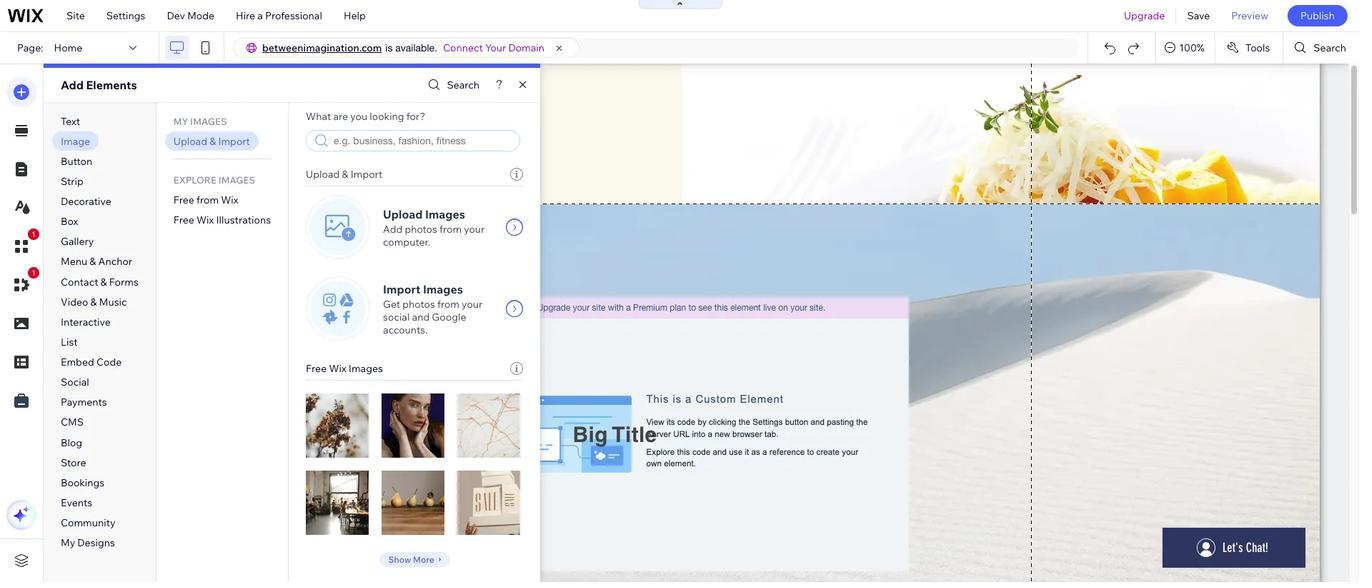 Task type: locate. For each thing, give the bounding box(es) containing it.
0 vertical spatial my
[[173, 116, 188, 127]]

button
[[61, 155, 92, 168]]

my up explore
[[173, 116, 188, 127]]

0 vertical spatial search
[[1314, 41, 1346, 54]]

& down my images
[[209, 135, 216, 148]]

computer.
[[383, 236, 430, 249]]

0 vertical spatial photos
[[405, 223, 437, 236]]

blog
[[61, 436, 82, 449]]

free
[[173, 194, 194, 206], [173, 214, 194, 227], [306, 362, 327, 375]]

social
[[383, 311, 410, 324]]

images for my
[[190, 116, 227, 127]]

1 vertical spatial from
[[439, 223, 462, 236]]

embed code
[[61, 356, 122, 369]]

tools button
[[1215, 32, 1283, 64]]

1 vertical spatial upload & import
[[306, 168, 382, 181]]

decorative
[[61, 195, 111, 208]]

dev mode
[[167, 9, 214, 22]]

photos for upload
[[405, 223, 437, 236]]

your
[[464, 223, 485, 236], [462, 298, 483, 311]]

upload & import down my images
[[173, 135, 250, 148]]

2 vertical spatial wix
[[329, 362, 346, 375]]

upload images add photos from your computer.
[[383, 207, 485, 249]]

search button down publish button on the right top of page
[[1284, 32, 1359, 64]]

& left forms on the left top of page
[[100, 275, 107, 288]]

2 vertical spatial from
[[437, 298, 459, 311]]

upload down my images
[[173, 135, 207, 148]]

0 vertical spatial search button
[[1284, 32, 1359, 64]]

upload & import
[[173, 135, 250, 148], [306, 168, 382, 181]]

0 vertical spatial 1
[[31, 230, 36, 239]]

your inside upload images add photos from your computer.
[[464, 223, 485, 236]]

e.g. business, fashion, fitness field
[[332, 134, 515, 147]]

what are you looking for?
[[306, 110, 425, 123]]

betweenimagination.com
[[262, 41, 382, 54]]

import images get photos from your social and google accounts.
[[383, 282, 483, 337]]

free for free wix illustrations
[[173, 214, 194, 227]]

1 vertical spatial photos
[[403, 298, 435, 311]]

upload down what on the top left of page
[[306, 168, 340, 181]]

images for explore
[[218, 175, 255, 186]]

my images
[[173, 116, 227, 127]]

0 horizontal spatial my
[[61, 537, 75, 550]]

1 vertical spatial 1 button
[[6, 267, 39, 300]]

2 1 button from the top
[[6, 267, 39, 300]]

photos inside upload images add photos from your computer.
[[405, 223, 437, 236]]

your for import images
[[462, 298, 483, 311]]

add
[[61, 78, 84, 92], [383, 223, 402, 236]]

2 horizontal spatial import
[[383, 282, 420, 297]]

your right and
[[462, 298, 483, 311]]

search
[[1314, 41, 1346, 54], [447, 79, 480, 91]]

my for my designs
[[61, 537, 75, 550]]

import down what are you looking for?
[[351, 168, 382, 181]]

1 vertical spatial 1
[[31, 269, 36, 277]]

0 horizontal spatial search button
[[425, 75, 480, 95]]

code
[[96, 356, 122, 369]]

0 horizontal spatial upload & import
[[173, 135, 250, 148]]

2 vertical spatial import
[[383, 282, 420, 297]]

professional
[[265, 9, 322, 22]]

0 vertical spatial 1 button
[[6, 229, 39, 262]]

import
[[218, 135, 250, 148], [351, 168, 382, 181], [383, 282, 420, 297]]

upload & import down are
[[306, 168, 382, 181]]

0 vertical spatial add
[[61, 78, 84, 92]]

upload
[[173, 135, 207, 148], [306, 168, 340, 181], [383, 207, 423, 222]]

1 button left menu at left
[[6, 229, 39, 262]]

1 left gallery
[[31, 230, 36, 239]]

1 horizontal spatial my
[[173, 116, 188, 127]]

0 vertical spatial upload
[[173, 135, 207, 148]]

images inside import images get photos from your social and google accounts.
[[423, 282, 463, 297]]

1 vertical spatial free
[[173, 214, 194, 227]]

0 vertical spatial your
[[464, 223, 485, 236]]

show more button
[[379, 552, 450, 567]]

2 vertical spatial upload
[[383, 207, 423, 222]]

1 horizontal spatial upload & import
[[306, 168, 382, 181]]

2 vertical spatial free
[[306, 362, 327, 375]]

your inside import images get photos from your social and google accounts.
[[462, 298, 483, 311]]

1 vertical spatial upload
[[306, 168, 340, 181]]

community
[[61, 517, 115, 529]]

my designs
[[61, 537, 115, 550]]

2 1 from the top
[[31, 269, 36, 277]]

2 horizontal spatial wix
[[329, 362, 346, 375]]

1 horizontal spatial import
[[351, 168, 382, 181]]

upgrade
[[1124, 9, 1165, 22]]

0 vertical spatial free
[[173, 194, 194, 206]]

you
[[350, 110, 367, 123]]

a
[[257, 9, 263, 22]]

0 horizontal spatial search
[[447, 79, 480, 91]]

1 button
[[6, 229, 39, 262], [6, 267, 39, 300]]

1 for second 1 button from the top of the page
[[31, 269, 36, 277]]

from right and
[[437, 298, 459, 311]]

help
[[344, 9, 366, 22]]

hire
[[236, 9, 255, 22]]

0 vertical spatial wix
[[221, 194, 238, 206]]

store
[[61, 456, 86, 469]]

1 vertical spatial my
[[61, 537, 75, 550]]

import up get
[[383, 282, 420, 297]]

photos inside import images get photos from your social and google accounts.
[[403, 298, 435, 311]]

from inside upload images add photos from your computer.
[[439, 223, 462, 236]]

free from wix
[[173, 194, 238, 206]]

music
[[99, 296, 127, 308]]

search button
[[1284, 32, 1359, 64], [425, 75, 480, 95]]

1 horizontal spatial search button
[[1284, 32, 1359, 64]]

my left the designs
[[61, 537, 75, 550]]

1 horizontal spatial search
[[1314, 41, 1346, 54]]

1 1 from the top
[[31, 230, 36, 239]]

1 left contact
[[31, 269, 36, 277]]

import down my images
[[218, 135, 250, 148]]

from right computer.
[[439, 223, 462, 236]]

social
[[61, 376, 89, 389]]

& down are
[[342, 168, 348, 181]]

free wix illustrations
[[173, 214, 271, 227]]

&
[[209, 135, 216, 148], [342, 168, 348, 181], [90, 255, 96, 268], [100, 275, 107, 288], [90, 296, 97, 308]]

0 vertical spatial import
[[218, 135, 250, 148]]

search button down connect
[[425, 75, 480, 95]]

from inside import images get photos from your social and google accounts.
[[437, 298, 459, 311]]

wix
[[221, 194, 238, 206], [197, 214, 214, 227], [329, 362, 346, 375]]

free for free wix images
[[306, 362, 327, 375]]

1 vertical spatial wix
[[197, 214, 214, 227]]

from down explore images
[[197, 194, 219, 206]]

0 horizontal spatial upload
[[173, 135, 207, 148]]

1 vertical spatial your
[[462, 298, 483, 311]]

1
[[31, 230, 36, 239], [31, 269, 36, 277]]

2 horizontal spatial upload
[[383, 207, 423, 222]]

0 vertical spatial upload & import
[[173, 135, 250, 148]]

import inside import images get photos from your social and google accounts.
[[383, 282, 420, 297]]

photos
[[405, 223, 437, 236], [403, 298, 435, 311]]

free wix images
[[306, 362, 383, 375]]

images inside upload images add photos from your computer.
[[425, 207, 465, 222]]

0 horizontal spatial wix
[[197, 214, 214, 227]]

settings
[[106, 9, 145, 22]]

search down connect
[[447, 79, 480, 91]]

your right computer.
[[464, 223, 485, 236]]

search down publish button on the right top of page
[[1314, 41, 1346, 54]]

upload up computer.
[[383, 207, 423, 222]]

add elements
[[61, 78, 137, 92]]

1 button left video
[[6, 267, 39, 300]]

images
[[190, 116, 227, 127], [218, 175, 255, 186], [425, 207, 465, 222], [423, 282, 463, 297], [349, 362, 383, 375]]

mode
[[187, 9, 214, 22]]

from for upload images
[[439, 223, 462, 236]]

preview button
[[1221, 0, 1279, 31]]

from
[[197, 194, 219, 206], [439, 223, 462, 236], [437, 298, 459, 311]]

1 horizontal spatial add
[[383, 223, 402, 236]]

explore
[[173, 175, 216, 186]]

1 vertical spatial add
[[383, 223, 402, 236]]

photos for import
[[403, 298, 435, 311]]

0 horizontal spatial add
[[61, 78, 84, 92]]

events
[[61, 497, 92, 509]]



Task type: vqa. For each thing, say whether or not it's contained in the screenshot.
Import
yes



Task type: describe. For each thing, give the bounding box(es) containing it.
1 vertical spatial import
[[351, 168, 382, 181]]

google
[[432, 311, 466, 324]]

is available. connect your domain
[[385, 41, 545, 54]]

box
[[61, 215, 78, 228]]

publish
[[1300, 9, 1335, 22]]

menu
[[61, 255, 87, 268]]

free for free from wix
[[173, 194, 194, 206]]

1 vertical spatial search button
[[425, 75, 480, 95]]

illustrations
[[216, 214, 271, 227]]

embed
[[61, 356, 94, 369]]

menu & anchor
[[61, 255, 132, 268]]

video
[[61, 296, 88, 308]]

explore images
[[173, 175, 255, 186]]

and
[[412, 311, 430, 324]]

anchor
[[98, 255, 132, 268]]

0 vertical spatial from
[[197, 194, 219, 206]]

save
[[1187, 9, 1210, 22]]

tools
[[1245, 41, 1270, 54]]

elements
[[86, 78, 137, 92]]

what
[[306, 110, 331, 123]]

strip
[[61, 175, 83, 188]]

forms
[[109, 275, 138, 288]]

designs
[[77, 537, 115, 550]]

available.
[[395, 42, 437, 54]]

list
[[61, 336, 78, 349]]

are
[[333, 110, 348, 123]]

upload inside upload images add photos from your computer.
[[383, 207, 423, 222]]

& right menu at left
[[90, 255, 96, 268]]

hire a professional
[[236, 9, 322, 22]]

1 for 1st 1 button from the top
[[31, 230, 36, 239]]

connect
[[443, 41, 483, 54]]

contact
[[61, 275, 98, 288]]

1 horizontal spatial wix
[[221, 194, 238, 206]]

images for upload
[[425, 207, 465, 222]]

text
[[61, 115, 80, 128]]

contact & forms
[[61, 275, 138, 288]]

get
[[383, 298, 400, 311]]

preview
[[1231, 9, 1268, 22]]

& right video
[[90, 296, 97, 308]]

domain
[[508, 41, 545, 54]]

publish button
[[1288, 5, 1348, 26]]

interactive
[[61, 316, 111, 329]]

add inside upload images add photos from your computer.
[[383, 223, 402, 236]]

video & music
[[61, 296, 127, 308]]

100% button
[[1156, 32, 1215, 64]]

show
[[388, 554, 411, 565]]

my for my images
[[173, 116, 188, 127]]

100%
[[1179, 41, 1205, 54]]

your for upload images
[[464, 223, 485, 236]]

site
[[66, 9, 85, 22]]

dev
[[167, 9, 185, 22]]

from for import images
[[437, 298, 459, 311]]

accounts.
[[383, 324, 428, 337]]

1 vertical spatial search
[[447, 79, 480, 91]]

home
[[54, 41, 82, 54]]

is
[[385, 42, 393, 54]]

save button
[[1176, 0, 1221, 31]]

cms
[[61, 416, 84, 429]]

wix for free wix illustrations
[[197, 214, 214, 227]]

for?
[[406, 110, 425, 123]]

looking
[[370, 110, 404, 123]]

image
[[61, 135, 90, 148]]

payments
[[61, 396, 107, 409]]

show more
[[388, 554, 434, 565]]

1 horizontal spatial upload
[[306, 168, 340, 181]]

0 horizontal spatial import
[[218, 135, 250, 148]]

your
[[485, 41, 506, 54]]

images for import
[[423, 282, 463, 297]]

more
[[413, 554, 434, 565]]

wix for free wix images
[[329, 362, 346, 375]]

gallery
[[61, 235, 94, 248]]

1 1 button from the top
[[6, 229, 39, 262]]

bookings
[[61, 476, 105, 489]]



